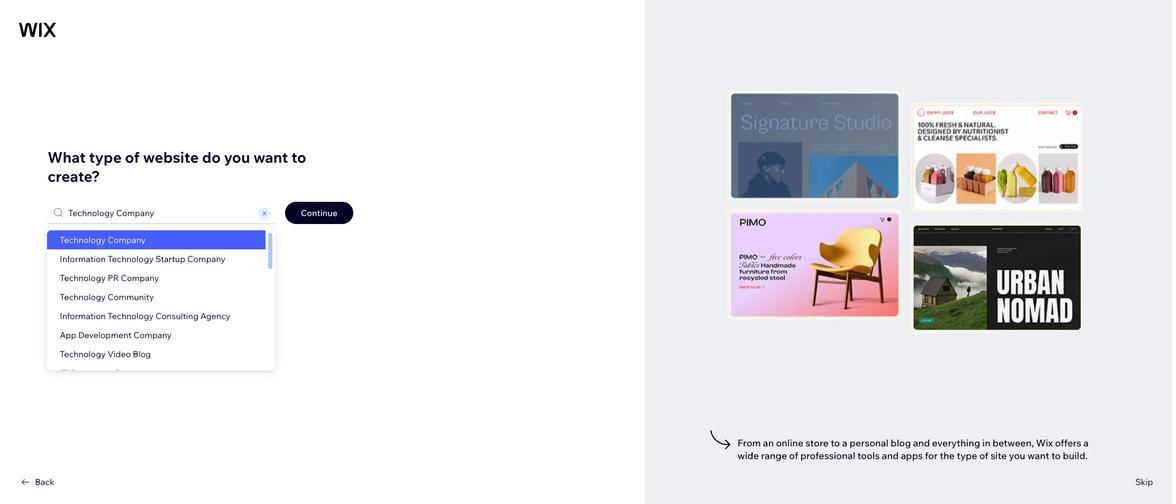 Task type: vqa. For each thing, say whether or not it's contained in the screenshot.
Consultant Landing Page
no



Task type: locate. For each thing, give the bounding box(es) containing it.
1 vertical spatial type
[[957, 450, 977, 462]]

wix
[[1036, 437, 1053, 450]]

a
[[842, 437, 848, 450], [1084, 437, 1089, 450]]

of
[[125, 148, 140, 166], [789, 450, 798, 462], [980, 450, 989, 462]]

you right do
[[224, 148, 250, 166]]

1 horizontal spatial want
[[1028, 450, 1050, 462]]

1 horizontal spatial to
[[831, 437, 840, 450]]

everything
[[932, 437, 980, 450]]

personal
[[850, 437, 889, 450]]

technology community
[[60, 292, 154, 302]]

technology down the technology pr company
[[60, 292, 106, 302]]

pr
[[108, 273, 119, 283]]

type inside the from an online store to a personal blog and everything in between, wix offers a wide range of professional tools and apps for the type of site you want to build.
[[957, 450, 977, 462]]

0 horizontal spatial want
[[253, 148, 288, 166]]

company down information technology consulting agency
[[134, 330, 172, 340]]

from an online store to a personal blog and everything in between, wix offers a wide range of professional tools and apps for the type of site you want to build.
[[738, 437, 1089, 462]]

technology for pr
[[60, 273, 106, 283]]

1 vertical spatial and
[[882, 450, 899, 462]]

0 horizontal spatial and
[[882, 450, 899, 462]]

0 vertical spatial you
[[224, 148, 250, 166]]

0 vertical spatial type
[[89, 148, 122, 166]]

1 horizontal spatial and
[[913, 437, 930, 450]]

skip button
[[1136, 476, 1153, 489]]

type inside what type of website do you want to create?
[[89, 148, 122, 166]]

what type of website do you want to create?
[[48, 148, 306, 185]]

0 vertical spatial to
[[291, 148, 306, 166]]

between,
[[993, 437, 1034, 450]]

for
[[925, 450, 938, 462]]

development
[[78, 330, 132, 340]]

technology inside technology company option
[[60, 235, 106, 245]]

do
[[202, 148, 221, 166]]

agency
[[200, 311, 230, 321]]

company right the startup
[[187, 254, 225, 264]]

Search for your business or site type field
[[65, 202, 256, 224]]

1 vertical spatial want
[[1028, 450, 1050, 462]]

a up professional
[[842, 437, 848, 450]]

continue
[[301, 208, 338, 218]]

type down everything
[[957, 450, 977, 462]]

of left website
[[125, 148, 140, 166]]

of inside what type of website do you want to create?
[[125, 148, 140, 166]]

of down online
[[789, 450, 798, 462]]

1 vertical spatial information
[[60, 311, 106, 321]]

create?
[[48, 167, 100, 185]]

you down between,
[[1009, 450, 1026, 462]]

0 horizontal spatial type
[[89, 148, 122, 166]]

technology for video
[[60, 349, 106, 359]]

technology for company
[[60, 235, 106, 245]]

want inside what type of website do you want to create?
[[253, 148, 288, 166]]

1 information from the top
[[60, 254, 106, 264]]

technology video blog
[[60, 349, 151, 359]]

type
[[89, 148, 122, 166], [957, 450, 977, 462]]

and down blog
[[882, 450, 899, 462]]

video
[[108, 349, 131, 359]]

information for information technology consulting agency
[[60, 311, 106, 321]]

technology up contractor
[[60, 349, 106, 359]]

1 a from the left
[[842, 437, 848, 450]]

of down in
[[980, 450, 989, 462]]

technology up the pr
[[108, 254, 154, 264]]

0 horizontal spatial you
[[224, 148, 250, 166]]

technology left the pr
[[60, 273, 106, 283]]

0 vertical spatial information
[[60, 254, 106, 264]]

wide
[[738, 450, 759, 462]]

you
[[224, 148, 250, 166], [1009, 450, 1026, 462]]

1 horizontal spatial you
[[1009, 450, 1026, 462]]

startup
[[156, 254, 185, 264]]

information
[[60, 254, 106, 264], [60, 311, 106, 321]]

0 horizontal spatial a
[[842, 437, 848, 450]]

company
[[108, 235, 146, 245], [187, 254, 225, 264], [121, 273, 159, 283], [134, 330, 172, 340], [114, 368, 152, 379]]

want
[[253, 148, 288, 166], [1028, 450, 1050, 462]]

professional
[[801, 450, 855, 462]]

in
[[983, 437, 991, 450]]

2 a from the left
[[1084, 437, 1089, 450]]

company for it contractor company
[[114, 368, 152, 379]]

and
[[913, 437, 930, 450], [882, 450, 899, 462]]

from
[[738, 437, 761, 450]]

2 information from the top
[[60, 311, 106, 321]]

1 horizontal spatial type
[[957, 450, 977, 462]]

what
[[48, 148, 86, 166]]

apps
[[901, 450, 923, 462]]

to
[[291, 148, 306, 166], [831, 437, 840, 450], [1052, 450, 1061, 462]]

company down information technology startup company
[[121, 273, 159, 283]]

company for app development company
[[134, 330, 172, 340]]

you inside the from an online store to a personal blog and everything in between, wix offers a wide range of professional tools and apps for the type of site you want to build.
[[1009, 450, 1026, 462]]

1 vertical spatial you
[[1009, 450, 1026, 462]]

information technology startup company
[[60, 254, 225, 264]]

0 horizontal spatial to
[[291, 148, 306, 166]]

a up build.
[[1084, 437, 1089, 450]]

information up app on the left of the page
[[60, 311, 106, 321]]

company up information technology startup company
[[108, 235, 146, 245]]

0 vertical spatial want
[[253, 148, 288, 166]]

1 vertical spatial to
[[831, 437, 840, 450]]

and up apps
[[913, 437, 930, 450]]

back button
[[19, 476, 54, 489]]

type up create?
[[89, 148, 122, 166]]

app
[[60, 330, 76, 340]]

company down blog
[[114, 368, 152, 379]]

list box containing technology company
[[47, 230, 275, 383]]

information down the technology company
[[60, 254, 106, 264]]

the
[[940, 450, 955, 462]]

site
[[991, 450, 1007, 462]]

list box
[[47, 230, 275, 383]]

back
[[35, 477, 54, 488]]

technology up the technology pr company
[[60, 235, 106, 245]]

1 horizontal spatial a
[[1084, 437, 1089, 450]]

to inside what type of website do you want to create?
[[291, 148, 306, 166]]

2 horizontal spatial to
[[1052, 450, 1061, 462]]

technology for community
[[60, 292, 106, 302]]

technology
[[60, 235, 106, 245], [108, 254, 154, 264], [60, 273, 106, 283], [60, 292, 106, 302], [108, 311, 154, 321], [60, 349, 106, 359]]

0 horizontal spatial of
[[125, 148, 140, 166]]



Task type: describe. For each thing, give the bounding box(es) containing it.
store
[[806, 437, 829, 450]]

it
[[60, 368, 67, 379]]

technology pr company
[[60, 273, 159, 283]]

1 horizontal spatial of
[[789, 450, 798, 462]]

skip
[[1136, 477, 1153, 488]]

consulting
[[156, 311, 198, 321]]

want inside the from an online store to a personal blog and everything in between, wix offers a wide range of professional tools and apps for the type of site you want to build.
[[1028, 450, 1050, 462]]

company for technology pr company
[[121, 273, 159, 283]]

2 horizontal spatial of
[[980, 450, 989, 462]]

tools
[[858, 450, 880, 462]]

range
[[761, 450, 787, 462]]

2 vertical spatial to
[[1052, 450, 1061, 462]]

blog
[[133, 349, 151, 359]]

information technology consulting agency
[[60, 311, 230, 321]]

it contractor company
[[60, 368, 152, 379]]

continue button
[[285, 202, 353, 224]]

website
[[143, 148, 199, 166]]

online
[[776, 437, 804, 450]]

information for information technology startup company
[[60, 254, 106, 264]]

technology company option
[[47, 230, 265, 249]]

community
[[108, 292, 154, 302]]

you inside what type of website do you want to create?
[[224, 148, 250, 166]]

company inside option
[[108, 235, 146, 245]]

contractor
[[69, 368, 112, 379]]

0 vertical spatial and
[[913, 437, 930, 450]]

offers
[[1055, 437, 1082, 450]]

app development company
[[60, 330, 172, 340]]

technology company
[[60, 235, 146, 245]]

build.
[[1063, 450, 1088, 462]]

blog
[[891, 437, 911, 450]]

an
[[763, 437, 774, 450]]

technology down community
[[108, 311, 154, 321]]



